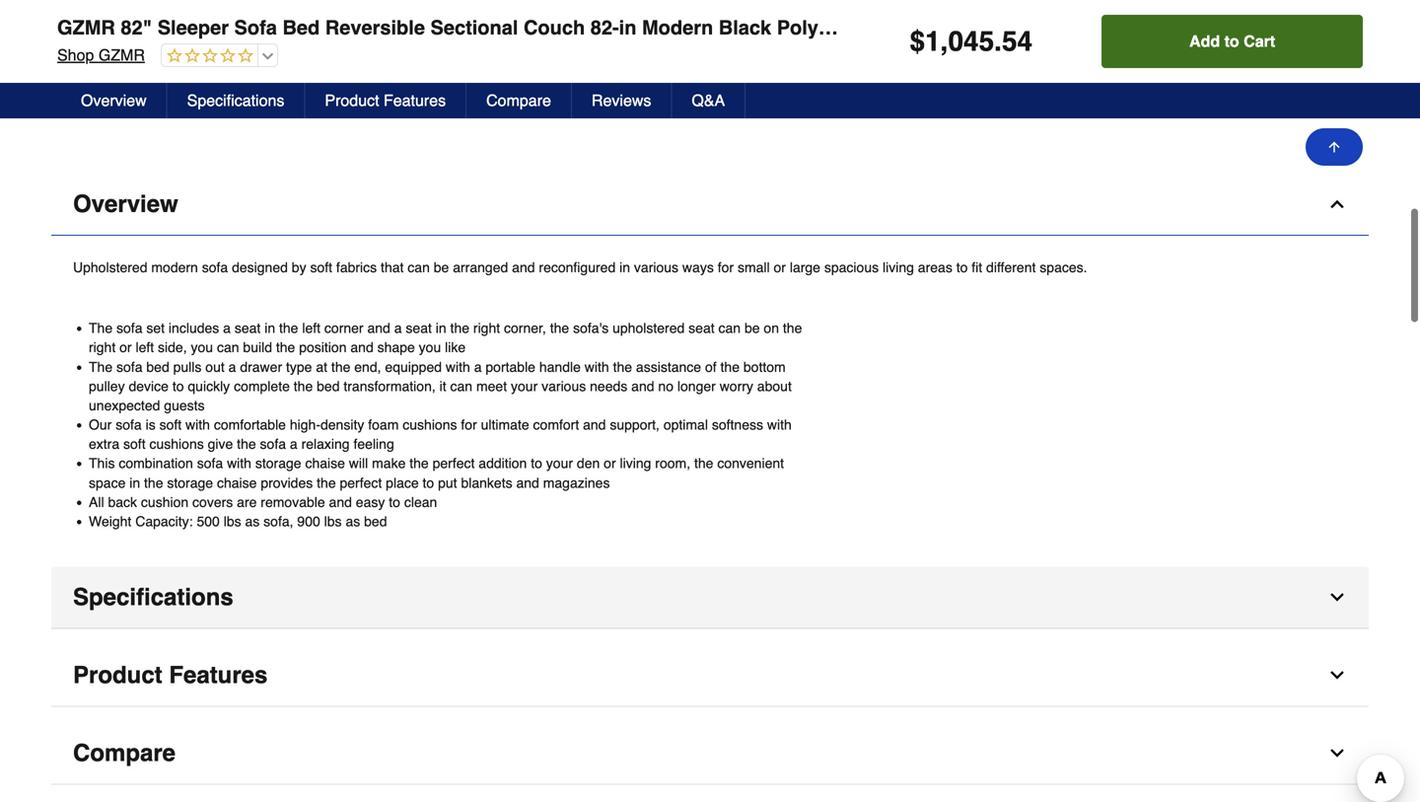 Task type: vqa. For each thing, say whether or not it's contained in the screenshot.


Task type: locate. For each thing, give the bounding box(es) containing it.
900
[[297, 514, 320, 529]]

left down set
[[136, 340, 154, 355]]

1 you from the left
[[191, 340, 213, 355]]

1,045
[[926, 26, 995, 57], [60, 74, 116, 103]]

chevron up image
[[1328, 194, 1348, 214]]

sofa right modern
[[202, 260, 228, 275]]

the
[[279, 320, 298, 336], [450, 320, 470, 336], [550, 320, 569, 336], [783, 320, 803, 336], [276, 340, 295, 355], [331, 359, 351, 375], [613, 359, 632, 375], [721, 359, 740, 375], [294, 378, 313, 394], [237, 436, 256, 452], [410, 456, 429, 471], [695, 456, 714, 471], [144, 475, 163, 491], [317, 475, 336, 491]]

fit
[[972, 260, 983, 275]]

in up the zero stars image
[[245, 24, 256, 41]]

cushions up combination
[[149, 436, 204, 452]]

54
[[1002, 26, 1033, 57]]

2 horizontal spatial reclining
[[932, 16, 1021, 39]]

product features for the bottom product features 'button'
[[73, 662, 268, 689]]

that
[[381, 260, 404, 275]]

0 horizontal spatial your
[[511, 378, 538, 394]]

handle
[[540, 359, 581, 375]]

1 horizontal spatial left
[[302, 320, 321, 336]]

reviews button
[[572, 83, 672, 118]]

2 horizontal spatial bed
[[364, 514, 387, 529]]

0 horizontal spatial sectional
[[119, 24, 178, 41]]

you
[[191, 340, 213, 355], [419, 340, 441, 355]]

2 chevron down image from the top
[[1328, 744, 1348, 763]]

corner,
[[504, 320, 546, 336]]

a right includes
[[223, 320, 231, 336]]

1 save from the left
[[102, 105, 129, 119]]

0 horizontal spatial storage
[[323, 24, 372, 41]]

reclining inside imogen gray leather-aire upholstered powered reclining recliner
[[592, 44, 649, 61]]

for right ways
[[718, 260, 734, 275]]

1 horizontal spatial sectional
[[431, 16, 518, 39]]

with down like
[[446, 359, 470, 375]]

gzmr inside the 1,045 list item
[[53, 5, 92, 21]]

no
[[659, 378, 674, 394]]

perfect down will
[[340, 475, 382, 491]]

acme
[[592, 5, 630, 21]]

1 seat from the left
[[235, 320, 261, 336]]

modern inside 82" sleeper sofa bed reversible sectional couch 82-in modern black polyester/blend reclining sofa
[[53, 44, 102, 61]]

cushion
[[141, 494, 189, 510]]

0 vertical spatial compare button
[[467, 83, 572, 118]]

0 vertical spatial living
[[883, 260, 915, 275]]

0 horizontal spatial 82-
[[226, 24, 245, 41]]

1,045 list item
[[53, 0, 277, 130]]

seat
[[235, 320, 261, 336], [406, 320, 432, 336], [689, 320, 715, 336]]

1 horizontal spatial reclining
[[592, 44, 649, 61]]

soft right is
[[159, 417, 182, 433]]

set
[[146, 320, 165, 336]]

couch right tufted
[[524, 16, 585, 39]]

includes
[[169, 320, 219, 336]]

with down "clear"
[[862, 44, 889, 61]]

0 vertical spatial bed
[[146, 359, 169, 375]]

reclining inside 82" sleeper sofa bed reversible sectional couch 82-in modern black polyester/blend reclining sofa
[[53, 64, 110, 80]]

1 vertical spatial the
[[89, 359, 113, 375]]

chevron down image
[[1328, 666, 1348, 685]]

0 horizontal spatial as
[[245, 514, 260, 529]]

perfect up put
[[433, 456, 475, 471]]

living left room,
[[620, 456, 652, 471]]

and left easy
[[329, 494, 352, 510]]

storage up provides
[[255, 456, 301, 471]]

den
[[577, 456, 600, 471]]

1 vertical spatial living
[[620, 456, 652, 471]]

2 as from the left
[[346, 514, 360, 529]]

storage inside the alejandro tufted storage ottoman teal
[[323, 24, 372, 41]]

1 vertical spatial for
[[461, 417, 477, 433]]

0 vertical spatial storage
[[255, 456, 301, 471]]

type
[[286, 359, 312, 375]]

1 vertical spatial various
[[542, 378, 586, 394]]

with down about
[[767, 417, 792, 433]]

sectional
[[431, 16, 518, 39], [119, 24, 178, 41]]

your down portable
[[511, 378, 538, 394]]

shop gzmr
[[57, 46, 145, 64]]

bed down easy
[[364, 514, 387, 529]]

sofa
[[202, 260, 228, 275], [116, 320, 143, 336], [116, 359, 143, 375], [116, 417, 142, 433], [260, 436, 286, 452], [197, 456, 223, 471]]

0 vertical spatial features
[[384, 91, 446, 110]]

or left large
[[774, 260, 786, 275]]

3 save from the left
[[637, 105, 663, 119]]

build
[[243, 340, 272, 355]]

various left ways
[[634, 260, 679, 275]]

0 horizontal spatial reclining
[[53, 64, 110, 80]]

polyester/blend up '371'
[[777, 16, 926, 39]]

0 horizontal spatial polyester/blend
[[143, 44, 239, 61]]

save inside the 104 list item
[[365, 105, 391, 119]]

assistance
[[636, 359, 702, 375]]

product features
[[325, 91, 446, 110], [73, 662, 268, 689]]

1 vertical spatial chaise
[[217, 475, 257, 491]]

0 vertical spatial product
[[325, 91, 379, 110]]

soft right by
[[310, 260, 333, 275]]

living
[[883, 260, 915, 275], [620, 456, 652, 471]]

1 horizontal spatial as
[[346, 514, 360, 529]]

save inside the 1,045 list item
[[102, 105, 129, 119]]

cushions down "it"
[[403, 417, 457, 433]]

0 horizontal spatial for
[[461, 417, 477, 433]]

1 vertical spatial chevron down image
[[1328, 744, 1348, 763]]

the up pulley
[[89, 359, 113, 375]]

104 list item
[[323, 0, 546, 130]]

1 horizontal spatial 82-
[[591, 16, 619, 39]]

the left set
[[89, 320, 113, 336]]

polyester/blend up "123.46"
[[143, 44, 239, 61]]

save down .08 in the top of the page
[[637, 105, 663, 119]]

0 horizontal spatial soft
[[123, 436, 146, 452]]

with down guests
[[186, 417, 210, 433]]

cart
[[1244, 32, 1276, 50]]

1 horizontal spatial 1,045
[[926, 26, 995, 57]]

save for 371
[[905, 105, 931, 119]]

leather-
[[592, 24, 645, 41]]

1 horizontal spatial be
[[745, 320, 760, 336]]

product for top product features 'button'
[[325, 91, 379, 110]]

0 vertical spatial product features button
[[305, 83, 467, 118]]

right left corner,
[[473, 320, 500, 336]]

removable
[[261, 494, 325, 510]]

for
[[718, 260, 734, 275], [461, 417, 477, 433]]

seat up build
[[235, 320, 261, 336]]

1 horizontal spatial lbs
[[324, 514, 342, 529]]

you left like
[[419, 340, 441, 355]]

0 vertical spatial storage
[[323, 24, 372, 41]]

can left on
[[719, 320, 741, 336]]

lbs down are
[[224, 514, 241, 529]]

seat up of on the top of the page
[[689, 320, 715, 336]]

.00
[[367, 77, 384, 91]]

save down .02
[[905, 105, 931, 119]]

modern
[[151, 260, 198, 275]]

left up position
[[302, 320, 321, 336]]

0 vertical spatial black
[[719, 16, 772, 39]]

in up build
[[265, 320, 275, 336]]

82" inside 82" sleeper sofa bed reversible sectional couch 82-in modern black polyester/blend reclining sofa
[[96, 5, 115, 21]]

0 horizontal spatial bed
[[146, 359, 169, 375]]

0 horizontal spatial various
[[542, 378, 586, 394]]

$624.29 save $ 40.21
[[592, 105, 701, 119]]

various down handle
[[542, 378, 586, 394]]

glass
[[900, 24, 934, 41]]

as down are
[[245, 514, 260, 529]]

zero stars image
[[162, 47, 253, 66]]

$ 371 .02
[[862, 74, 919, 103]]

to right add
[[1225, 32, 1240, 50]]

coffee
[[990, 24, 1032, 41]]

polyester/blend inside 82" sleeper sofa bed reversible sectional couch 82-in modern black polyester/blend reclining sofa
[[143, 44, 239, 61]]

1 horizontal spatial right
[[473, 320, 500, 336]]

to up guests
[[172, 378, 184, 394]]

1 horizontal spatial couch
[[524, 16, 585, 39]]

storage down karat
[[323, 24, 372, 41]]

couch up the zero stars image
[[181, 24, 223, 41]]

furniture
[[634, 5, 704, 21]]

are
[[237, 494, 257, 510]]

0 vertical spatial or
[[774, 260, 786, 275]]

0 horizontal spatial chaise
[[217, 475, 257, 491]]

magazines
[[543, 475, 610, 491]]

0 horizontal spatial bed
[[200, 5, 224, 21]]

bed left '14'
[[283, 16, 320, 39]]

be left on
[[745, 320, 760, 336]]

1 horizontal spatial seat
[[406, 320, 432, 336]]

sofa down unexpected
[[116, 417, 142, 433]]

pulley
[[89, 378, 125, 394]]

0 vertical spatial various
[[634, 260, 679, 275]]

upholstered left modern
[[73, 260, 147, 275]]

in right reconfigured
[[620, 260, 630, 275]]

or right den
[[604, 456, 616, 471]]

modern up $ 1,045 .54
[[53, 44, 102, 61]]

for left the ultimate
[[461, 417, 477, 433]]

lbs right 900
[[324, 514, 342, 529]]

1 vertical spatial soft
[[159, 417, 182, 433]]

82"
[[96, 5, 115, 21], [121, 16, 152, 39]]

and down the addition
[[517, 475, 540, 491]]

chevron down image inside compare button
[[1328, 744, 1348, 763]]

it
[[440, 378, 447, 394]]

clear
[[862, 24, 896, 41]]

3 seat from the left
[[689, 320, 715, 336]]

shelburn clear glass modern coffee table with storage link
[[862, 5, 1070, 61]]

modern up recliner at the left
[[642, 16, 714, 39]]

quickly
[[188, 378, 230, 394]]

a up the "meet"
[[474, 359, 482, 375]]

0 horizontal spatial living
[[620, 456, 652, 471]]

0 vertical spatial chevron down image
[[1328, 588, 1348, 607]]

compare
[[487, 91, 551, 110], [73, 740, 176, 767]]

1,045 inside list item
[[60, 74, 116, 103]]

1 vertical spatial overview button
[[51, 174, 1369, 236]]

for inside the sofa set includes a seat in the left corner and a seat in the right corner, the sofa's upholstered seat can be on the right or left side, you can build the position and shape you like the sofa bed pulls out a drawer type at the end, equipped with a portable handle with the assistance of the bottom pulley device to quickly complete the bed transformation, it can meet your various needs and no longer worry about unexpected guests our sofa is soft with comfortable high-density foam cushions for ultimate comfort and support, optimal softness with extra soft cushions give the sofa a relaxing feeling this combination sofa with storage chaise will make the perfect addition to your den or living room, the convenient space in the storage chaise provides the perfect place to put blankets and magazines all back cushion covers are removable and easy to clean weight capacity: 500 lbs as sofa, 900 lbs as bed
[[461, 417, 477, 433]]

storage up covers
[[167, 475, 213, 491]]

1 horizontal spatial upholstered
[[672, 24, 748, 41]]

be left arranged
[[434, 260, 449, 275]]

sofa left set
[[116, 320, 143, 336]]

ultimate
[[481, 417, 529, 433]]

be
[[434, 260, 449, 275], [745, 320, 760, 336]]

1 horizontal spatial or
[[604, 456, 616, 471]]

1 vertical spatial polyester/blend
[[143, 44, 239, 61]]

upholstered inside imogen gray leather-aire upholstered powered reclining recliner
[[672, 24, 748, 41]]

save inside 584 list item
[[637, 105, 663, 119]]

1 horizontal spatial living
[[883, 260, 915, 275]]

0 vertical spatial 1,045
[[926, 26, 995, 57]]

1 vertical spatial compare
[[73, 740, 176, 767]]

chevron down image up chevron down image
[[1328, 588, 1348, 607]]

2 horizontal spatial seat
[[689, 320, 715, 336]]

and
[[512, 260, 535, 275], [368, 320, 391, 336], [351, 340, 374, 355], [632, 378, 655, 394], [583, 417, 606, 433], [517, 475, 540, 491], [329, 494, 352, 510]]

seat up shape
[[406, 320, 432, 336]]

addition
[[479, 456, 527, 471]]

bottom
[[744, 359, 786, 375]]

your
[[511, 378, 538, 394], [546, 456, 573, 471]]

specifications down the zero stars image
[[187, 91, 285, 110]]

large
[[790, 260, 821, 275]]

modern
[[642, 16, 714, 39], [937, 24, 986, 41], [53, 44, 102, 61]]

small
[[738, 260, 770, 275]]

1 horizontal spatial compare
[[487, 91, 551, 110]]

1 vertical spatial perfect
[[340, 475, 382, 491]]

a
[[223, 320, 231, 336], [394, 320, 402, 336], [229, 359, 236, 375], [474, 359, 482, 375], [290, 436, 298, 452]]

1 vertical spatial or
[[120, 340, 132, 355]]

in up like
[[436, 320, 447, 336]]

features for the bottom product features 'button'
[[169, 662, 268, 689]]

$ inside $ 371 .02
[[862, 77, 869, 91]]

1 horizontal spatial you
[[419, 340, 441, 355]]

1 vertical spatial be
[[745, 320, 760, 336]]

needs
[[590, 378, 628, 394]]

0 horizontal spatial product
[[73, 662, 162, 689]]

2 horizontal spatial modern
[[937, 24, 986, 41]]

0 horizontal spatial product features
[[73, 662, 268, 689]]

2 save from the left
[[365, 105, 391, 119]]

0 vertical spatial overview button
[[61, 83, 167, 118]]

1 horizontal spatial product features
[[325, 91, 446, 110]]

overview
[[81, 91, 147, 110], [73, 190, 178, 218]]

save inside 371 list item
[[905, 105, 931, 119]]

2 vertical spatial or
[[604, 456, 616, 471]]

modern inside shelburn clear glass modern coffee table with storage
[[937, 24, 986, 41]]

1 vertical spatial features
[[169, 662, 268, 689]]

bed
[[200, 5, 224, 21], [283, 16, 320, 39]]

perfect
[[433, 456, 475, 471], [340, 475, 382, 491]]

weight
[[89, 514, 132, 529]]

2 vertical spatial bed
[[364, 514, 387, 529]]

various inside the sofa set includes a seat in the left corner and a seat in the right corner, the sofa's upholstered seat can be on the right or left side, you can build the position and shape you like the sofa bed pulls out a drawer type at the end, equipped with a portable handle with the assistance of the bottom pulley device to quickly complete the bed transformation, it can meet your various needs and no longer worry about unexpected guests our sofa is soft with comfortable high-density foam cushions for ultimate comfort and support, optimal softness with extra soft cushions give the sofa a relaxing feeling this combination sofa with storage chaise will make the perfect addition to your den or living room, the convenient space in the storage chaise provides the perfect place to put blankets and magazines all back cushion covers are removable and easy to clean weight capacity: 500 lbs as sofa, 900 lbs as bed
[[542, 378, 586, 394]]

371 list item
[[862, 0, 1085, 130]]

$624.29
[[592, 105, 634, 119]]

0 vertical spatial left
[[302, 320, 321, 336]]

4 save from the left
[[905, 105, 931, 119]]

sofa's
[[573, 320, 609, 336]]

bed up the zero stars image
[[200, 5, 224, 21]]

0 horizontal spatial couch
[[181, 24, 223, 41]]

1 vertical spatial cushions
[[149, 436, 204, 452]]

1 vertical spatial product
[[73, 662, 162, 689]]

will
[[349, 456, 368, 471]]

1 vertical spatial black
[[106, 44, 139, 61]]

sofa down give
[[197, 456, 223, 471]]

and right arranged
[[512, 260, 535, 275]]

save down '.00'
[[365, 105, 391, 119]]

chevron down image
[[1328, 588, 1348, 607], [1328, 744, 1348, 763]]

gzmr for gzmr
[[53, 5, 92, 21]]

sectional inside 82" sleeper sofa bed reversible sectional couch 82-in modern black polyester/blend reclining sofa
[[119, 24, 178, 41]]

0 vertical spatial upholstered
[[672, 24, 748, 41]]

82- left aire
[[591, 16, 619, 39]]

1 vertical spatial 1,045
[[60, 74, 116, 103]]

sleeper up shop gzmr
[[118, 5, 165, 21]]

add
[[1190, 32, 1221, 50]]

support,
[[610, 417, 660, 433]]

1 vertical spatial specifications
[[73, 584, 234, 611]]

chevron down image for specifications
[[1328, 588, 1348, 607]]

1 as from the left
[[245, 514, 260, 529]]

side,
[[158, 340, 187, 355]]

0 horizontal spatial lbs
[[224, 514, 241, 529]]

123.46
[[138, 105, 171, 119]]

your up magazines
[[546, 456, 573, 471]]

polyester/blend
[[777, 16, 926, 39], [143, 44, 239, 61]]

soft down is
[[123, 436, 146, 452]]

portable
[[486, 359, 536, 375]]

table
[[1035, 24, 1070, 41]]

0 horizontal spatial modern
[[53, 44, 102, 61]]

worry
[[720, 378, 754, 394]]

to right the addition
[[531, 456, 543, 471]]

aire
[[645, 24, 669, 41]]

1 horizontal spatial storage
[[892, 44, 942, 61]]

place
[[386, 475, 419, 491]]

right
[[473, 320, 500, 336], [89, 340, 116, 355]]

bed down at
[[317, 378, 340, 394]]

or up pulley
[[120, 340, 132, 355]]

$ inside $ 104 .00
[[323, 77, 330, 91]]

and right comfort
[[583, 417, 606, 433]]

as down easy
[[346, 514, 360, 529]]

specifications down capacity:
[[73, 584, 234, 611]]

device
[[129, 378, 169, 394]]

is
[[146, 417, 156, 433]]

combination
[[119, 456, 193, 471]]

foam
[[368, 417, 399, 433]]

1 horizontal spatial polyester/blend
[[777, 16, 926, 39]]

chaise up are
[[217, 475, 257, 491]]

upholstered down the imogen
[[672, 24, 748, 41]]

to left put
[[423, 475, 434, 491]]

0 horizontal spatial 82"
[[96, 5, 115, 21]]

1 horizontal spatial for
[[718, 260, 734, 275]]

1 horizontal spatial perfect
[[433, 456, 475, 471]]

1 vertical spatial bed
[[317, 378, 340, 394]]

you down includes
[[191, 340, 213, 355]]

with
[[862, 44, 889, 61], [446, 359, 470, 375], [585, 359, 609, 375], [186, 417, 210, 433], [767, 417, 792, 433], [227, 456, 252, 471]]

0 horizontal spatial reversible
[[53, 24, 116, 41]]

1 vertical spatial product features
[[73, 662, 268, 689]]

1 chevron down image from the top
[[1328, 588, 1348, 607]]

put
[[438, 475, 457, 491]]

fabrics
[[336, 260, 377, 275]]

living left the areas
[[883, 260, 915, 275]]

14
[[323, 5, 336, 21]]

save down .54
[[102, 105, 129, 119]]

82- up the zero stars image
[[226, 24, 245, 41]]

reclining
[[932, 16, 1021, 39], [592, 44, 649, 61], [53, 64, 110, 80]]

chaise down relaxing
[[305, 456, 345, 471]]

a up shape
[[394, 320, 402, 336]]

0 vertical spatial chaise
[[305, 456, 345, 471]]

0 vertical spatial perfect
[[433, 456, 475, 471]]

in inside 82" sleeper sofa bed reversible sectional couch 82-in modern black polyester/blend reclining sofa
[[245, 24, 256, 41]]



Task type: describe. For each thing, give the bounding box(es) containing it.
teal
[[437, 24, 469, 41]]

all
[[89, 494, 104, 510]]

upholstered
[[613, 320, 685, 336]]

gzmr 82" sleeper sofa bed reversible sectional couch 82-in modern black polyester/blend reclining sofa
[[57, 16, 1069, 39]]

0 vertical spatial cushions
[[403, 417, 457, 433]]

position
[[299, 340, 347, 355]]

1 horizontal spatial reversible
[[325, 16, 425, 39]]

$ inside $ 584 .08
[[592, 77, 599, 91]]

1 vertical spatial upholstered
[[73, 260, 147, 275]]

2 you from the left
[[419, 340, 441, 355]]

q&a
[[692, 91, 725, 110]]

1 horizontal spatial soft
[[159, 417, 182, 433]]

save for 584
[[637, 105, 663, 119]]

product for the bottom product features 'button'
[[73, 662, 162, 689]]

gzmr for gzmr 82" sleeper sofa bed reversible sectional couch 82-in modern black polyester/blend reclining sofa
[[57, 16, 115, 39]]

1 horizontal spatial bed
[[317, 378, 340, 394]]

0 vertical spatial for
[[718, 260, 734, 275]]

.02
[[903, 77, 919, 91]]

40.21
[[673, 105, 701, 119]]

0 vertical spatial specifications button
[[167, 83, 305, 118]]

can right that
[[408, 260, 430, 275]]

$1,169.00 save $ 123.46
[[53, 105, 171, 119]]

0 horizontal spatial left
[[136, 340, 154, 355]]

a down high-
[[290, 436, 298, 452]]

softness
[[712, 417, 764, 433]]

the sofa set includes a seat in the left corner and a seat in the right corner, the sofa's upholstered seat can be on the right or left side, you can build the position and shape you like the sofa bed pulls out a drawer type at the end, equipped with a portable handle with the assistance of the bottom pulley device to quickly complete the bed transformation, it can meet your various needs and no longer worry about unexpected guests our sofa is soft with comfortable high-density foam cushions for ultimate comfort and support, optimal softness with extra soft cushions give the sofa a relaxing feeling this combination sofa with storage chaise will make the perfect addition to your den or living room, the convenient space in the storage chaise provides the perfect place to put blankets and magazines all back cushion covers are removable and easy to clean weight capacity: 500 lbs as sofa, 900 lbs as bed
[[89, 320, 803, 529]]

$114.00 save $ 10
[[323, 105, 412, 119]]

to inside button
[[1225, 32, 1240, 50]]

$419.00 save $ 47.98
[[862, 105, 967, 119]]

and left no on the left top
[[632, 378, 655, 394]]

add to cart button
[[1102, 15, 1364, 68]]

2 horizontal spatial or
[[774, 260, 786, 275]]

imogen
[[707, 5, 755, 21]]

can up out
[[217, 340, 239, 355]]

sofa up device
[[116, 359, 143, 375]]

to down place
[[389, 494, 401, 510]]

bed inside 82" sleeper sofa bed reversible sectional couch 82-in modern black polyester/blend reclining sofa
[[200, 5, 224, 21]]

1 horizontal spatial modern
[[642, 16, 714, 39]]

ways
[[683, 260, 714, 275]]

0 horizontal spatial right
[[89, 340, 116, 355]]

1 horizontal spatial various
[[634, 260, 679, 275]]

provides
[[261, 475, 313, 491]]

black inside 82" sleeper sofa bed reversible sectional couch 82-in modern black polyester/blend reclining sofa
[[106, 44, 139, 61]]

1 horizontal spatial storage
[[255, 456, 301, 471]]

give
[[208, 436, 233, 452]]

$ 104 .00
[[323, 74, 384, 103]]

a right out
[[229, 359, 236, 375]]

comfortable
[[214, 417, 286, 433]]

chevron down image for compare
[[1328, 744, 1348, 763]]

1 vertical spatial your
[[546, 456, 573, 471]]

0 vertical spatial polyester/blend
[[777, 16, 926, 39]]

shop
[[57, 46, 94, 64]]

powered
[[752, 24, 806, 41]]

sleeper inside 82" sleeper sofa bed reversible sectional couch 82-in modern black polyester/blend reclining sofa
[[118, 5, 165, 21]]

0 horizontal spatial cushions
[[149, 436, 204, 452]]

alejandro
[[418, 5, 478, 21]]

1,045 for .
[[926, 26, 995, 57]]

0 vertical spatial be
[[434, 260, 449, 275]]

sofa down comfortable
[[260, 436, 286, 452]]

1 vertical spatial specifications button
[[51, 567, 1369, 629]]

areas
[[918, 260, 953, 275]]

save for 104
[[365, 105, 391, 119]]

clean
[[404, 494, 437, 510]]

out
[[206, 359, 225, 375]]

acme furniture
[[592, 5, 704, 21]]

reconfigured
[[539, 260, 616, 275]]

$419.00
[[862, 105, 902, 119]]

0 horizontal spatial storage
[[167, 475, 213, 491]]

about
[[758, 378, 792, 394]]

corner
[[325, 320, 364, 336]]

1 horizontal spatial black
[[719, 16, 772, 39]]

2 seat from the left
[[406, 320, 432, 336]]

14 karat home
[[323, 5, 415, 21]]

arranged
[[453, 260, 508, 275]]

feeling
[[354, 436, 394, 452]]

tufted
[[481, 5, 522, 21]]

capacity:
[[135, 514, 193, 529]]

easy
[[356, 494, 385, 510]]

104
[[330, 74, 367, 103]]

0 horizontal spatial perfect
[[340, 475, 382, 491]]

of
[[705, 359, 717, 375]]

$ 584 .08
[[592, 74, 656, 103]]

our
[[89, 417, 112, 433]]

0 vertical spatial specifications
[[187, 91, 285, 110]]

reversible inside 82" sleeper sofa bed reversible sectional couch 82-in modern black polyester/blend reclining sofa
[[53, 24, 116, 41]]

2 the from the top
[[89, 359, 113, 375]]

.08
[[639, 77, 656, 91]]

gray
[[759, 5, 790, 21]]

to left fit
[[957, 260, 968, 275]]

82- inside 82" sleeper sofa bed reversible sectional couch 82-in modern black polyester/blend reclining sofa
[[226, 24, 245, 41]]

584
[[599, 74, 639, 103]]

spaces.
[[1040, 260, 1088, 275]]

sleeper up the zero stars image
[[158, 16, 229, 39]]

spacious
[[825, 260, 879, 275]]

q&a button
[[672, 83, 746, 118]]

2 lbs from the left
[[324, 514, 342, 529]]

end,
[[354, 359, 381, 375]]

0 vertical spatial overview
[[81, 91, 147, 110]]

save for 1,045
[[102, 105, 129, 119]]

on
[[764, 320, 779, 336]]

$ inside $ 1,045 .54
[[53, 77, 60, 91]]

at
[[316, 359, 328, 375]]

guests
[[164, 398, 205, 413]]

features for top product features 'button'
[[384, 91, 446, 110]]

in up back
[[129, 475, 140, 491]]

0 vertical spatial compare
[[487, 91, 551, 110]]

0 vertical spatial soft
[[310, 260, 333, 275]]

1 the from the top
[[89, 320, 113, 336]]

1 vertical spatial product features button
[[51, 645, 1369, 707]]

$ 1,045 . 54
[[910, 26, 1033, 57]]

and up end,
[[351, 340, 374, 355]]

10
[[400, 105, 412, 119]]

with up needs at the top left of the page
[[585, 359, 609, 375]]

.54
[[116, 77, 132, 91]]

1 horizontal spatial 82"
[[121, 16, 152, 39]]

complete
[[234, 378, 290, 394]]

0 horizontal spatial or
[[120, 340, 132, 355]]

unexpected
[[89, 398, 160, 413]]

1 vertical spatial overview
[[73, 190, 178, 218]]

$1,169.00
[[53, 105, 99, 119]]

covers
[[192, 494, 233, 510]]

1 lbs from the left
[[224, 514, 241, 529]]

0 vertical spatial right
[[473, 320, 500, 336]]

371
[[869, 74, 903, 103]]

drawer
[[240, 359, 282, 375]]

upholstered modern sofa designed by soft fabrics that can be arranged and reconfigured in various ways for small or large spacious living areas to fit different spaces.
[[73, 260, 1088, 275]]

1 horizontal spatial bed
[[283, 16, 320, 39]]

with inside shelburn clear glass modern coffee table with storage
[[862, 44, 889, 61]]

like
[[445, 340, 466, 355]]

0 vertical spatial your
[[511, 378, 538, 394]]

convenient
[[718, 456, 784, 471]]

584 list item
[[592, 0, 816, 130]]

living inside the sofa set includes a seat in the left corner and a seat in the right corner, the sofa's upholstered seat can be on the right or left side, you can build the position and shape you like the sofa bed pulls out a drawer type at the end, equipped with a portable handle with the assistance of the bottom pulley device to quickly complete the bed transformation, it can meet your various needs and no longer worry about unexpected guests our sofa is soft with comfortable high-density foam cushions for ultimate comfort and support, optimal softness with extra soft cushions give the sofa a relaxing feeling this combination sofa with storage chaise will make the perfect addition to your den or living room, the convenient space in the storage chaise provides the perfect place to put blankets and magazines all back cushion covers are removable and easy to clean weight capacity: 500 lbs as sofa, 900 lbs as bed
[[620, 456, 652, 471]]

$114.00
[[323, 105, 361, 119]]

extra
[[89, 436, 120, 452]]

add to cart
[[1190, 32, 1276, 50]]

comfort
[[533, 417, 579, 433]]

and up shape
[[368, 320, 391, 336]]

high-
[[290, 417, 321, 433]]

1,045 for .54
[[60, 74, 116, 103]]

ottoman
[[376, 24, 433, 41]]

can right "it"
[[450, 378, 473, 394]]

home
[[377, 5, 415, 21]]

shape
[[378, 340, 415, 355]]

1 vertical spatial compare button
[[51, 723, 1369, 785]]

2 vertical spatial soft
[[123, 436, 146, 452]]

storage inside shelburn clear glass modern coffee table with storage
[[892, 44, 942, 61]]

couch inside 82" sleeper sofa bed reversible sectional couch 82-in modern black polyester/blend reclining sofa
[[181, 24, 223, 41]]

product features for top product features 'button'
[[325, 91, 446, 110]]

arrow up image
[[1327, 139, 1343, 155]]

be inside the sofa set includes a seat in the left corner and a seat in the right corner, the sofa's upholstered seat can be on the right or left side, you can build the position and shape you like the sofa bed pulls out a drawer type at the end, equipped with a portable handle with the assistance of the bottom pulley device to quickly complete the bed transformation, it can meet your various needs and no longer worry about unexpected guests our sofa is soft with comfortable high-density foam cushions for ultimate comfort and support, optimal softness with extra soft cushions give the sofa a relaxing feeling this combination sofa with storage chaise will make the perfect addition to your den or living room, the convenient space in the storage chaise provides the perfect place to put blankets and magazines all back cushion covers are removable and easy to clean weight capacity: 500 lbs as sofa, 900 lbs as bed
[[745, 320, 760, 336]]

in left aire
[[619, 16, 637, 39]]

with down give
[[227, 456, 252, 471]]



